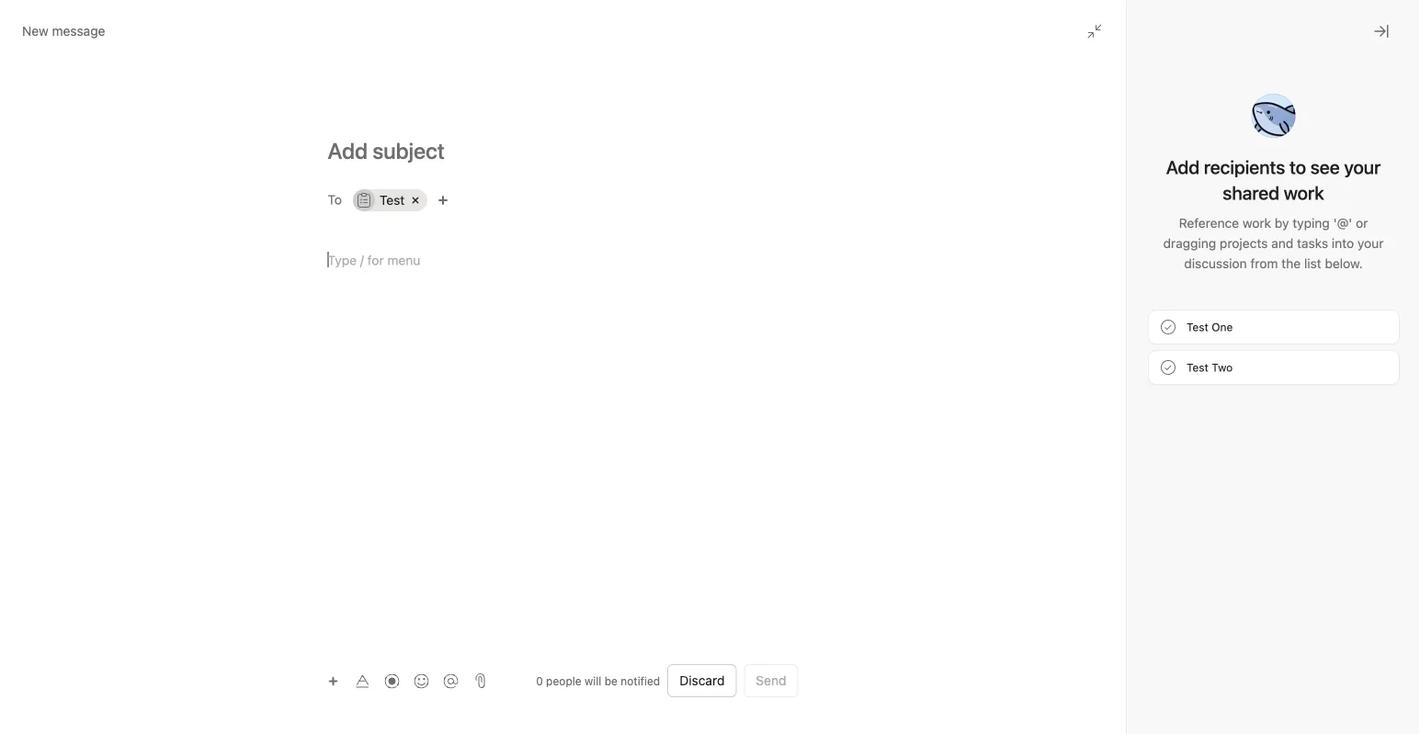 Task type: describe. For each thing, give the bounding box(es) containing it.
list
[[1305, 256, 1322, 271]]

'@'
[[1334, 216, 1353, 231]]

reference work by typing '@' or dragging projects and tasks into your discussion from the list below.
[[1164, 216, 1385, 271]]

trial
[[1112, 9, 1132, 22]]

work
[[1243, 216, 1272, 231]]

share button
[[1236, 78, 1297, 104]]

recipients
[[1205, 156, 1286, 178]]

new message
[[22, 23, 105, 39]]

your inside add recipients to see your shared work
[[1345, 156, 1382, 178]]

add recipients to see your shared work
[[1167, 156, 1382, 204]]

0 people will be notified
[[536, 675, 661, 688]]

typing
[[1293, 216, 1331, 231]]

ra
[[1265, 107, 1284, 125]]

minimize image
[[1088, 24, 1103, 39]]

0
[[536, 675, 543, 688]]

Add subject text field
[[306, 136, 821, 166]]

will
[[585, 675, 602, 688]]

into
[[1333, 236, 1355, 251]]

your inside reference work by typing '@' or dragging projects and tasks into your discussion from the list below.
[[1358, 236, 1385, 251]]

test two
[[1187, 361, 1234, 374]]

by
[[1275, 216, 1290, 231]]

hide sidebar image
[[24, 15, 39, 29]]

free trial 17 days left
[[1073, 9, 1132, 35]]

test one
[[1187, 321, 1234, 334]]

17
[[1073, 22, 1085, 35]]

send
[[756, 674, 787, 689]]

new
[[22, 23, 49, 39]]

emoji image
[[414, 675, 429, 689]]

one
[[1212, 321, 1234, 334]]

reference
[[1180, 216, 1240, 231]]

test row
[[353, 188, 795, 216]]

see
[[1311, 156, 1341, 178]]

test cell
[[353, 189, 428, 212]]

people
[[546, 675, 582, 688]]



Task type: vqa. For each thing, say whether or not it's contained in the screenshot.
task
no



Task type: locate. For each thing, give the bounding box(es) containing it.
test left one
[[1187, 321, 1209, 334]]

add
[[1167, 156, 1200, 178]]

from
[[1251, 256, 1279, 271]]

two
[[1212, 361, 1234, 374]]

at mention image
[[444, 675, 458, 689]]

0 vertical spatial test
[[380, 193, 405, 208]]

record a video image
[[385, 675, 400, 689]]

shared work
[[1223, 182, 1325, 204]]

1 vertical spatial your
[[1358, 236, 1385, 251]]

insert an object image
[[328, 676, 339, 687]]

discard button
[[668, 665, 737, 698]]

toolbar
[[321, 668, 468, 695]]

formatting image
[[355, 675, 370, 689]]

test for test
[[380, 193, 405, 208]]

tasks
[[1298, 236, 1329, 251]]

and
[[1272, 236, 1294, 251]]

below.
[[1326, 256, 1364, 271]]

or
[[1357, 216, 1369, 231]]

test left the add another team, project, or person image
[[380, 193, 405, 208]]

free
[[1086, 9, 1109, 22]]

send button
[[744, 665, 799, 698]]

test
[[380, 193, 405, 208], [1187, 321, 1209, 334], [1187, 361, 1209, 374]]

notified
[[621, 675, 661, 688]]

your
[[1345, 156, 1382, 178], [1358, 236, 1385, 251]]

1 vertical spatial test
[[1187, 321, 1209, 334]]

share
[[1259, 85, 1289, 97]]

days
[[1088, 22, 1112, 35]]

be
[[605, 675, 618, 688]]

your right see
[[1345, 156, 1382, 178]]

to
[[1290, 156, 1307, 178]]

0 vertical spatial your
[[1345, 156, 1382, 178]]

add another team, project, or person image
[[438, 195, 449, 206]]

test for test two
[[1187, 361, 1209, 374]]

projects
[[1220, 236, 1269, 251]]

test left 'two'
[[1187, 361, 1209, 374]]

left
[[1115, 22, 1132, 35]]

discussion
[[1185, 256, 1248, 271]]

close image
[[1375, 24, 1390, 39]]

your down the or
[[1358, 236, 1385, 251]]

the
[[1282, 256, 1301, 271]]

test for test one
[[1187, 321, 1209, 334]]

dragging
[[1164, 236, 1217, 251]]

test inside cell
[[380, 193, 405, 208]]

list box
[[493, 7, 935, 37]]

message
[[52, 23, 105, 39]]

2 vertical spatial test
[[1187, 361, 1209, 374]]

to
[[328, 192, 342, 207]]

discard
[[680, 674, 725, 689]]



